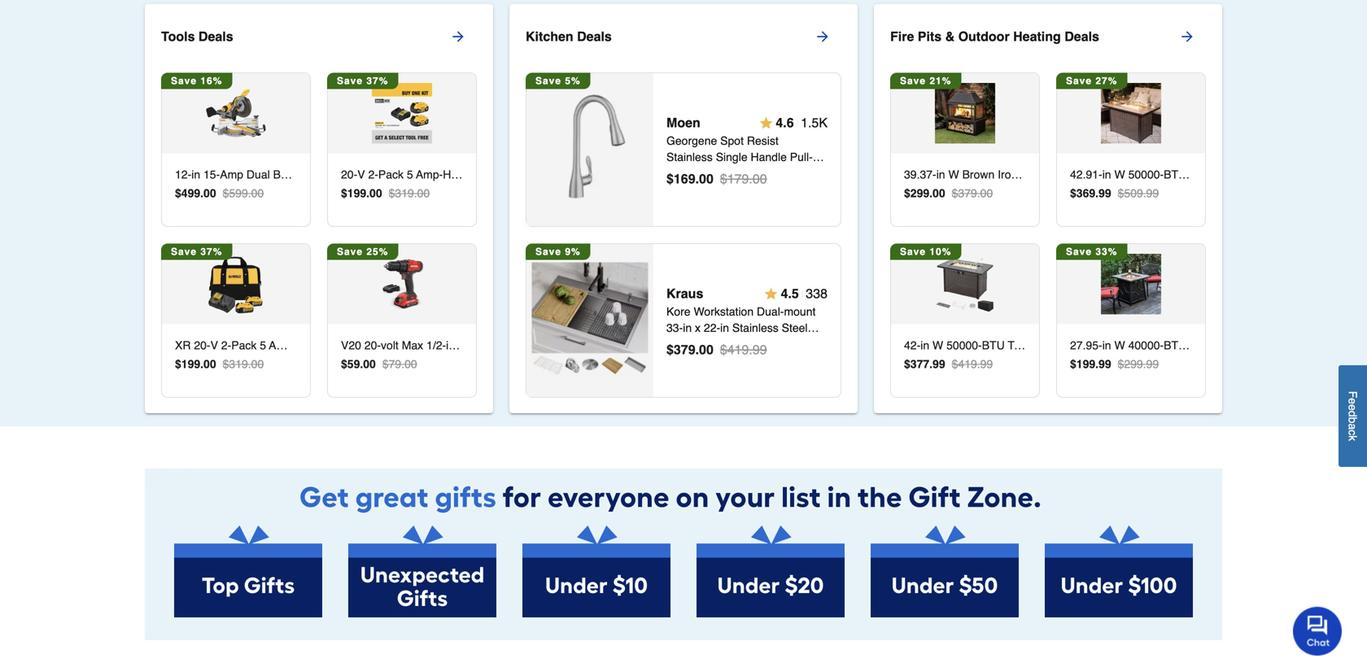 Task type: vqa. For each thing, say whether or not it's contained in the screenshot.


Task type: describe. For each thing, give the bounding box(es) containing it.
fire pits & outdoor heating image for $419.99
[[935, 254, 996, 315]]

0 horizontal spatial $319.00
[[223, 358, 264, 371]]

fire inside 'link'
[[891, 29, 915, 44]]

c
[[1347, 430, 1360, 436]]

59
[[347, 358, 360, 371]]

georgene spot resist stainless single handle pull- down kitchen faucet with deck plate
[[667, 134, 826, 196]]

iron
[[998, 168, 1018, 181]]

0 horizontal spatial 199
[[181, 358, 200, 371]]

10%
[[930, 246, 952, 258]]

moen
[[667, 115, 701, 130]]

33%
[[1096, 246, 1118, 258]]

$ 169 . 00 $179.00
[[667, 171, 767, 186]]

$379.00
[[952, 187, 993, 200]]

5%
[[565, 75, 581, 87]]

4.6 1.5k
[[776, 115, 828, 130]]

save left 16%
[[171, 75, 197, 87]]

1 horizontal spatial $319.00
[[389, 187, 430, 200]]

0 vertical spatial $ 199 . 00 $319.00
[[341, 187, 430, 200]]

00 inside 39.37-in w brown iron wood-burning fire pit $ 299 . 00 $379.00
[[933, 187, 946, 200]]

save left 9%
[[536, 246, 562, 258]]

9%
[[565, 246, 581, 258]]

99 for 377
[[933, 358, 946, 371]]

kore workstation dual-mount 33-in x 22-in stainless steel single bowl 2-hole workstation kitchen sink
[[667, 305, 826, 367]]

kitchen image for kraus
[[532, 262, 649, 379]]

resist
[[747, 134, 779, 147]]

22-
[[704, 321, 721, 334]]

kitchen deals
[[526, 29, 612, 44]]

heating
[[1014, 29, 1062, 44]]

0 horizontal spatial $ 199 . 00 $319.00
[[175, 358, 264, 371]]

under 100 dollars. image
[[1045, 526, 1194, 618]]

99 for 369
[[1099, 187, 1112, 200]]

$ 499 . 00 $599.00
[[175, 187, 264, 200]]

k
[[1347, 436, 1360, 441]]

39.37-
[[905, 168, 937, 181]]

4.5
[[781, 286, 799, 301]]

$ 377 . 99 $419.99
[[905, 358, 993, 371]]

sink
[[708, 354, 730, 367]]

1 horizontal spatial in
[[721, 321, 730, 334]]

mount
[[784, 305, 816, 318]]

kitchen inside georgene spot resist stainless single handle pull- down kitchen faucet with deck plate
[[697, 167, 735, 180]]

down
[[667, 167, 694, 180]]

rating filled image for 4.6 1.5k
[[760, 116, 773, 129]]

save down 499
[[171, 246, 197, 258]]

deck
[[800, 167, 826, 180]]

arrow right image for fire pits & outdoor heating deals
[[1180, 29, 1196, 45]]

25%
[[367, 246, 389, 258]]

1 vertical spatial save 37%
[[171, 246, 223, 258]]

plate
[[667, 183, 693, 196]]

$419.99 for $ 379 . 00 $419.99
[[720, 342, 767, 357]]

save 21%
[[900, 75, 952, 87]]

kitchen inside 'link'
[[526, 29, 574, 44]]

$ 379 . 00 $419.99
[[667, 342, 767, 357]]

fire pits & outdoor heating deals link
[[891, 17, 1223, 56]]

pull-
[[790, 151, 813, 164]]

save left 27%
[[1067, 75, 1093, 87]]

save 25%
[[337, 246, 389, 258]]

tools deals link
[[161, 17, 493, 56]]

tools deals
[[161, 29, 233, 44]]

save 5%
[[536, 75, 581, 87]]

499
[[181, 187, 200, 200]]

stainless inside kore workstation dual-mount 33-in x 22-in stainless steel single bowl 2-hole workstation kitchen sink
[[733, 321, 779, 334]]

top gifts. image
[[174, 526, 322, 618]]

$299.99
[[1118, 358, 1160, 371]]

unexpected gifts. image
[[348, 526, 497, 618]]

4.6
[[776, 115, 794, 130]]

save 33%
[[1067, 246, 1118, 258]]

$ 59 . 00 $79.00
[[341, 358, 417, 371]]

$ inside 39.37-in w brown iron wood-burning fire pit $ 299 . 00 $379.00
[[905, 187, 911, 200]]

1.5k
[[801, 115, 828, 130]]

1 horizontal spatial 199
[[347, 187, 366, 200]]

fire pits & outdoor heating image for $509.99
[[1101, 83, 1162, 144]]

fire pits & outdoor heating image for $299.99
[[1101, 254, 1162, 315]]

arrow right image for tools deals
[[450, 29, 467, 45]]

save left 25%
[[337, 246, 363, 258]]

save left 33%
[[1067, 246, 1093, 258]]

stainless inside georgene spot resist stainless single handle pull- down kitchen faucet with deck plate
[[667, 151, 713, 164]]

rating filled image for 4.5 338
[[765, 287, 778, 300]]

save 9%
[[536, 246, 581, 258]]

under 10 dollars. image
[[523, 526, 671, 618]]

pits
[[918, 29, 942, 44]]

tools
[[161, 29, 195, 44]]

f e e d b a c k button
[[1339, 366, 1368, 467]]

169
[[674, 171, 696, 186]]

369
[[1077, 187, 1096, 200]]

$599.00
[[223, 187, 264, 200]]

&
[[946, 29, 955, 44]]

338
[[806, 286, 828, 301]]

single inside georgene spot resist stainless single handle pull- down kitchen faucet with deck plate
[[716, 151, 748, 164]]

f
[[1347, 391, 1360, 398]]



Task type: locate. For each thing, give the bounding box(es) containing it.
0 horizontal spatial stainless
[[667, 151, 713, 164]]

3 arrow right image from the left
[[1180, 29, 1196, 45]]

georgene
[[667, 134, 718, 147]]

with
[[776, 167, 797, 180]]

deals right tools
[[199, 29, 233, 44]]

rating filled image up resist
[[760, 116, 773, 129]]

1 vertical spatial stainless
[[733, 321, 779, 334]]

2 arrow right image from the left
[[815, 29, 831, 45]]

0 vertical spatial single
[[716, 151, 748, 164]]

fire inside 39.37-in w brown iron wood-burning fire pit $ 299 . 00 $379.00
[[1097, 168, 1117, 181]]

single
[[716, 151, 748, 164], [667, 338, 698, 351]]

b
[[1347, 417, 1360, 424]]

199
[[347, 187, 366, 200], [181, 358, 200, 371], [1077, 358, 1096, 371]]

2 e from the top
[[1347, 405, 1360, 411]]

0 vertical spatial stainless
[[667, 151, 713, 164]]

chat invite button image
[[1294, 607, 1343, 656]]

0 vertical spatial workstation
[[694, 305, 754, 318]]

1 vertical spatial 37%
[[201, 246, 223, 258]]

1 vertical spatial single
[[667, 338, 698, 351]]

get great gifts for everyone on your list in the gift zone. image
[[145, 469, 1223, 526]]

fire pits & outdoor heating image
[[935, 83, 996, 144], [1101, 83, 1162, 144], [935, 254, 996, 315], [1101, 254, 1162, 315]]

e up d at the bottom right
[[1347, 398, 1360, 405]]

1 horizontal spatial deals
[[577, 29, 612, 44]]

under 20 dollars. image
[[697, 526, 845, 618]]

99
[[1099, 187, 1112, 200], [933, 358, 946, 371], [1099, 358, 1112, 371]]

0 vertical spatial 37%
[[367, 75, 389, 87]]

kitchen down bowl
[[667, 354, 705, 367]]

0 vertical spatial $419.99
[[720, 342, 767, 357]]

2 deals from the left
[[577, 29, 612, 44]]

save left 21%
[[900, 75, 927, 87]]

workstation
[[694, 305, 754, 318], [766, 338, 826, 351]]

arrow right image inside tools deals link
[[450, 29, 467, 45]]

379
[[674, 342, 696, 357]]

1 vertical spatial rating filled image
[[765, 287, 778, 300]]

0 horizontal spatial fire
[[891, 29, 915, 44]]

$509.99
[[1118, 187, 1160, 200]]

16%
[[201, 75, 223, 87]]

in
[[937, 168, 946, 181], [683, 321, 692, 334], [721, 321, 730, 334]]

kitchen image
[[532, 92, 649, 208], [532, 262, 649, 379]]

tools image
[[206, 83, 266, 144], [372, 83, 432, 144], [206, 254, 266, 315], [372, 254, 432, 315]]

rating filled image
[[760, 116, 773, 129], [765, 287, 778, 300]]

1 vertical spatial fire
[[1097, 168, 1117, 181]]

dual-
[[757, 305, 784, 318]]

w
[[949, 168, 960, 181]]

1 horizontal spatial $ 199 . 00 $319.00
[[341, 187, 430, 200]]

4.5 338
[[781, 286, 828, 301]]

1 vertical spatial workstation
[[766, 338, 826, 351]]

39.37-in w brown iron wood-burning fire pit $ 299 . 00 $379.00
[[905, 168, 1133, 200]]

save left 10%
[[900, 246, 927, 258]]

0 vertical spatial save 37%
[[337, 75, 389, 87]]

stainless down georgene
[[667, 151, 713, 164]]

37% down tools deals link
[[367, 75, 389, 87]]

$79.00
[[383, 358, 417, 371]]

kraus
[[667, 286, 704, 301]]

27%
[[1096, 75, 1118, 87]]

brown
[[963, 168, 995, 181]]

299
[[911, 187, 930, 200]]

single down spot
[[716, 151, 748, 164]]

$
[[667, 171, 674, 186], [175, 187, 181, 200], [341, 187, 347, 200], [905, 187, 911, 200], [1071, 187, 1077, 200], [667, 342, 674, 357], [175, 358, 181, 371], [341, 358, 347, 371], [905, 358, 911, 371], [1071, 358, 1077, 371]]

wood-
[[1021, 168, 1054, 181]]

0 vertical spatial $319.00
[[389, 187, 430, 200]]

1 vertical spatial $319.00
[[223, 358, 264, 371]]

37%
[[367, 75, 389, 87], [201, 246, 223, 258]]

workstation down steel
[[766, 338, 826, 351]]

save 37% down tools deals link
[[337, 75, 389, 87]]

arrow right image
[[450, 29, 467, 45], [815, 29, 831, 45], [1180, 29, 1196, 45]]

2 horizontal spatial 199
[[1077, 358, 1096, 371]]

$419.99 for $ 377 . 99 $419.99
[[952, 358, 993, 371]]

377
[[911, 358, 930, 371]]

1 kitchen image from the top
[[532, 92, 649, 208]]

hole
[[740, 338, 763, 351]]

1 vertical spatial $ 199 . 00 $319.00
[[175, 358, 264, 371]]

0 vertical spatial rating filled image
[[760, 116, 773, 129]]

0 vertical spatial kitchen
[[526, 29, 574, 44]]

kitchen right the 169
[[697, 167, 735, 180]]

d
[[1347, 411, 1360, 417]]

stainless
[[667, 151, 713, 164], [733, 321, 779, 334]]

stainless up hole
[[733, 321, 779, 334]]

37% down the $ 499 . 00 $599.00
[[201, 246, 223, 258]]

2-
[[730, 338, 740, 351]]

a
[[1347, 424, 1360, 430]]

fire left 'pits'
[[891, 29, 915, 44]]

1 horizontal spatial workstation
[[766, 338, 826, 351]]

1 e from the top
[[1347, 398, 1360, 405]]

0 horizontal spatial in
[[683, 321, 692, 334]]

pit
[[1120, 168, 1133, 181]]

deals up 5%
[[577, 29, 612, 44]]

save
[[171, 75, 197, 87], [337, 75, 363, 87], [536, 75, 562, 87], [900, 75, 927, 87], [1067, 75, 1093, 87], [171, 246, 197, 258], [337, 246, 363, 258], [536, 246, 562, 258], [900, 246, 927, 258], [1067, 246, 1093, 258]]

kitchen image down 9%
[[532, 262, 649, 379]]

0 horizontal spatial arrow right image
[[450, 29, 467, 45]]

0 horizontal spatial save 37%
[[171, 246, 223, 258]]

1 vertical spatial kitchen
[[697, 167, 735, 180]]

outdoor
[[959, 29, 1010, 44]]

99 for 199
[[1099, 358, 1112, 371]]

0 vertical spatial kitchen image
[[532, 92, 649, 208]]

0 horizontal spatial workstation
[[694, 305, 754, 318]]

0 horizontal spatial single
[[667, 338, 698, 351]]

0 horizontal spatial $419.99
[[720, 342, 767, 357]]

e up b
[[1347, 405, 1360, 411]]

single inside kore workstation dual-mount 33-in x 22-in stainless steel single bowl 2-hole workstation kitchen sink
[[667, 338, 698, 351]]

1 horizontal spatial save 37%
[[337, 75, 389, 87]]

33-
[[667, 321, 683, 334]]

handle
[[751, 151, 787, 164]]

single down 33-
[[667, 338, 698, 351]]

$ 199 . 00 $319.00
[[341, 187, 430, 200], [175, 358, 264, 371]]

fire pits & outdoor heating image for $379.00
[[935, 83, 996, 144]]

2 horizontal spatial in
[[937, 168, 946, 181]]

00
[[699, 171, 714, 186], [204, 187, 216, 200], [370, 187, 382, 200], [933, 187, 946, 200], [699, 342, 714, 357], [204, 358, 216, 371], [363, 358, 376, 371]]

kitchen deals link
[[526, 17, 858, 56]]

arrow right image inside kitchen deals 'link'
[[815, 29, 831, 45]]

1 horizontal spatial single
[[716, 151, 748, 164]]

in left 'w'
[[937, 168, 946, 181]]

e
[[1347, 398, 1360, 405], [1347, 405, 1360, 411]]

kitchen up 'save 5%'
[[526, 29, 574, 44]]

2 horizontal spatial arrow right image
[[1180, 29, 1196, 45]]

99 left $299.99 on the bottom right
[[1099, 358, 1112, 371]]

in left x
[[683, 321, 692, 334]]

1 vertical spatial kitchen image
[[532, 262, 649, 379]]

1 horizontal spatial fire
[[1097, 168, 1117, 181]]

1 horizontal spatial stainless
[[733, 321, 779, 334]]

save 10%
[[900, 246, 952, 258]]

deals for kitchen deals
[[577, 29, 612, 44]]

fire
[[891, 29, 915, 44], [1097, 168, 1117, 181]]

save 27%
[[1067, 75, 1118, 87]]

deals for tools deals
[[199, 29, 233, 44]]

burning
[[1054, 168, 1094, 181]]

fire left the pit
[[1097, 168, 1117, 181]]

bowl
[[702, 338, 726, 351]]

1 horizontal spatial 37%
[[367, 75, 389, 87]]

$ 199 . 99 $299.99
[[1071, 358, 1160, 371]]

save down tools deals link
[[337, 75, 363, 87]]

1 horizontal spatial arrow right image
[[815, 29, 831, 45]]

save left 5%
[[536, 75, 562, 87]]

rating filled image up dual-
[[765, 287, 778, 300]]

spot
[[721, 134, 744, 147]]

arrow right image inside fire pits & outdoor heating deals 'link'
[[1180, 29, 1196, 45]]

$179.00
[[720, 171, 767, 186]]

kitchen image down 5%
[[532, 92, 649, 208]]

2 vertical spatial kitchen
[[667, 354, 705, 367]]

kitchen image for moen
[[532, 92, 649, 208]]

0 horizontal spatial deals
[[199, 29, 233, 44]]

. inside 39.37-in w brown iron wood-burning fire pit $ 299 . 00 $379.00
[[930, 187, 933, 200]]

f e e d b a c k
[[1347, 391, 1360, 441]]

0 vertical spatial fire
[[891, 29, 915, 44]]

steel
[[782, 321, 808, 334]]

$ 369 . 99 $509.99
[[1071, 187, 1160, 200]]

1 deals from the left
[[199, 29, 233, 44]]

in up 2-
[[721, 321, 730, 334]]

save 37% down 499
[[171, 246, 223, 258]]

1 vertical spatial $419.99
[[952, 358, 993, 371]]

kore
[[667, 305, 691, 318]]

2 kitchen image from the top
[[532, 262, 649, 379]]

workstation up the '22-'
[[694, 305, 754, 318]]

3 deals from the left
[[1065, 29, 1100, 44]]

kitchen inside kore workstation dual-mount 33-in x 22-in stainless steel single bowl 2-hole workstation kitchen sink
[[667, 354, 705, 367]]

x
[[695, 321, 701, 334]]

99 right 369
[[1099, 187, 1112, 200]]

1 horizontal spatial $419.99
[[952, 358, 993, 371]]

2 horizontal spatial deals
[[1065, 29, 1100, 44]]

$419.99
[[720, 342, 767, 357], [952, 358, 993, 371]]

faucet
[[738, 167, 773, 180]]

arrow right image for kitchen deals
[[815, 29, 831, 45]]

1 arrow right image from the left
[[450, 29, 467, 45]]

fire pits & outdoor heating deals
[[891, 29, 1100, 44]]

in inside 39.37-in w brown iron wood-burning fire pit $ 299 . 00 $379.00
[[937, 168, 946, 181]]

0 horizontal spatial 37%
[[201, 246, 223, 258]]

deals right heating
[[1065, 29, 1100, 44]]

21%
[[930, 75, 952, 87]]

99 right 377
[[933, 358, 946, 371]]

save 16%
[[171, 75, 223, 87]]

under 50 dollars. image
[[871, 526, 1019, 618]]

save 37%
[[337, 75, 389, 87], [171, 246, 223, 258]]



